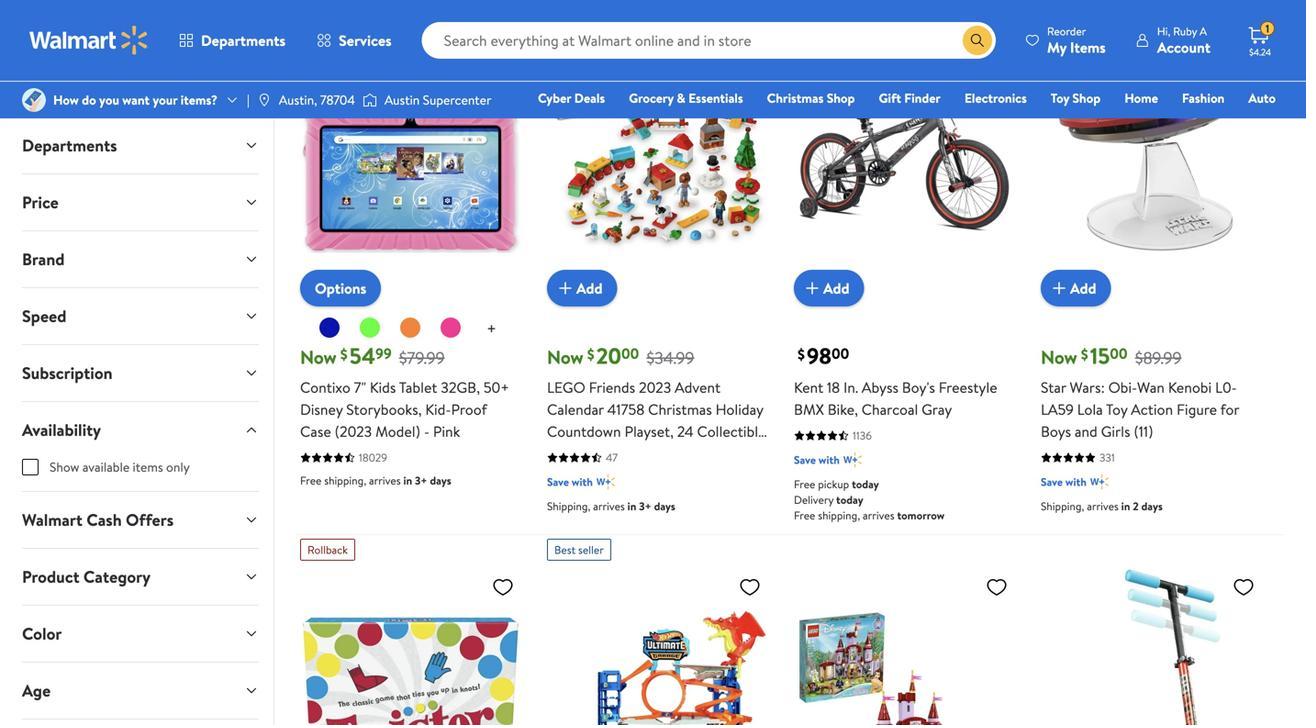 Task type: vqa. For each thing, say whether or not it's contained in the screenshot.
Girls
yes



Task type: locate. For each thing, give the bounding box(es) containing it.
save up delivery
[[794, 452, 816, 468]]

collectible
[[697, 422, 766, 442]]

grocery
[[629, 89, 674, 107]]

add button for $89.99
[[1041, 270, 1111, 307]]

1 shop from the left
[[827, 89, 855, 107]]

days down figures on the bottom of the page
[[654, 499, 676, 514]]

3+ down -
[[415, 473, 427, 489]]

and inside now $ 20 00 $34.99 lego friends 2023 advent calendar 41758 christmas holiday countdown playset, 24 collectible daily surprises including 2 mini- dolls and 8 pet figures
[[580, 466, 603, 486]]

dark blue image
[[319, 317, 341, 339]]

deals
[[574, 89, 605, 107]]

fashion link
[[1174, 88, 1233, 108]]

4 $ from the left
[[1081, 344, 1089, 364]]

shipping, down 'dolls' at the left bottom
[[547, 499, 591, 514]]

one debit
[[1135, 115, 1198, 133]]

walmart cash offers tab
[[7, 492, 274, 548]]

girls
[[1101, 422, 1131, 442]]

00 for 20
[[622, 343, 639, 364]]

madd gear flow 100 folding kids inline kick scooter - lightweight height adjustable 3 yrs + fully assembled image
[[1041, 568, 1262, 725]]

for
[[1221, 400, 1240, 420]]

friends
[[589, 377, 635, 398]]

and down the lola
[[1075, 422, 1098, 442]]

contixo 7" kids tablet 32gb, 50+ disney storybooks, kid-proof case (2023 model) - pink image
[[300, 0, 521, 292]]

options
[[315, 278, 366, 299]]

in for 20
[[628, 499, 637, 514]]

3 $ from the left
[[798, 344, 805, 364]]

0 horizontal spatial 2
[[705, 444, 713, 464]]

speed tab
[[7, 288, 274, 344]]

2 shipping, from the left
[[1041, 499, 1085, 514]]

wan
[[1138, 377, 1165, 398]]

2 horizontal spatial days
[[1142, 499, 1163, 514]]

2 inside now $ 20 00 $34.99 lego friends 2023 advent calendar 41758 christmas holiday countdown playset, 24 collectible daily surprises including 2 mini- dolls and 8 pet figures
[[705, 444, 713, 464]]

1 horizontal spatial walmart plus image
[[1091, 473, 1109, 491]]

2 horizontal spatial add to cart image
[[1048, 277, 1071, 299]]

0 horizontal spatial and
[[580, 466, 603, 486]]

3 add button from the left
[[1041, 270, 1111, 307]]

add to cart image
[[555, 277, 577, 299], [801, 277, 824, 299], [1048, 277, 1071, 299]]

one
[[1135, 115, 1163, 133]]

1 $ from the left
[[340, 344, 348, 364]]

shipping, down pickup
[[818, 508, 860, 523]]

00 up the "obi-"
[[1110, 343, 1128, 364]]

1 horizontal spatial departments
[[201, 30, 286, 50]]

add for $89.99
[[1071, 278, 1097, 298]]

playset,
[[625, 422, 674, 442]]

add button up the $ 98 00
[[794, 270, 864, 307]]

0 horizontal spatial  image
[[22, 88, 46, 112]]

1 horizontal spatial 3+
[[639, 499, 652, 514]]

1 horizontal spatial now
[[547, 344, 584, 370]]

1 horizontal spatial 2
[[1133, 499, 1139, 514]]

+ button
[[472, 314, 511, 344]]

0 horizontal spatial toy
[[1051, 89, 1070, 107]]

hi,
[[1157, 23, 1171, 39]]

0 horizontal spatial add to cart image
[[555, 277, 577, 299]]

3 add from the left
[[1071, 278, 1097, 298]]

available
[[82, 458, 130, 476]]

0 vertical spatial 2
[[705, 444, 713, 464]]

add button
[[547, 270, 617, 307], [794, 270, 864, 307], [1041, 270, 1111, 307]]

$ inside now $ 20 00 $34.99 lego friends 2023 advent calendar 41758 christmas holiday countdown playset, 24 collectible daily surprises including 2 mini- dolls and 8 pet figures
[[587, 344, 595, 364]]

2 $ from the left
[[587, 344, 595, 364]]

8
[[606, 466, 615, 486]]

2 horizontal spatial with
[[1066, 474, 1087, 490]]

shipping, for 15
[[1041, 499, 1085, 514]]

in down model)
[[403, 473, 412, 489]]

1 horizontal spatial shipping,
[[1041, 499, 1085, 514]]

days for 15
[[1142, 499, 1163, 514]]

1 horizontal spatial save with
[[794, 452, 840, 468]]

2 down (11)
[[1133, 499, 1139, 514]]

toy up registry link
[[1051, 89, 1070, 107]]

christmas up 24
[[648, 400, 712, 420]]

services button
[[301, 18, 407, 62]]

$ for 20
[[587, 344, 595, 364]]

0 horizontal spatial save
[[547, 474, 569, 490]]

1 vertical spatial and
[[580, 466, 603, 486]]

hot wheels city ultimate garage playset with 2 die-cast cars, toy storage for 50+ cars image
[[547, 568, 768, 725]]

departments tab
[[7, 118, 274, 174]]

with up pickup
[[819, 452, 840, 468]]

00 for 15
[[1110, 343, 1128, 364]]

toy inside toy shop link
[[1051, 89, 1070, 107]]

save with for $89.99
[[1041, 474, 1087, 490]]

 image right '78704'
[[363, 91, 377, 109]]

1136
[[853, 428, 872, 444]]

2 horizontal spatial save with
[[1041, 474, 1087, 490]]

finder
[[905, 89, 941, 107]]

save with up pickup
[[794, 452, 840, 468]]

0 vertical spatial 3+
[[415, 473, 427, 489]]

1 horizontal spatial add
[[824, 278, 850, 298]]

austin,
[[279, 91, 317, 109]]

holiday
[[716, 400, 764, 420]]

hi, ruby a account
[[1157, 23, 1211, 57]]

save with up shipping, arrives in 2 days
[[1041, 474, 1087, 490]]

shipping, down boys
[[1041, 499, 1085, 514]]

18029
[[359, 450, 387, 466]]

best
[[555, 542, 576, 558]]

2 add from the left
[[824, 278, 850, 298]]

18
[[827, 377, 840, 398]]

walmart plus image
[[844, 451, 862, 469], [1091, 473, 1109, 491]]

kent
[[794, 377, 824, 398]]

$ left 54 at the left of page
[[340, 344, 348, 364]]

now up star in the right bottom of the page
[[1041, 344, 1078, 370]]

departments
[[201, 30, 286, 50], [22, 134, 117, 157]]

 image
[[257, 93, 272, 107]]

free
[[300, 473, 322, 489], [794, 477, 816, 492], [794, 508, 816, 523]]

add up "15"
[[1071, 278, 1097, 298]]

 image for austin supercenter
[[363, 91, 377, 109]]

0 vertical spatial christmas
[[767, 89, 824, 107]]

proof
[[451, 400, 487, 420]]

save down daily
[[547, 474, 569, 490]]

$ left 20
[[587, 344, 595, 364]]

$ for 54
[[340, 344, 348, 364]]

with up shipping, arrives in 2 days
[[1066, 474, 1087, 490]]

shop for christmas shop
[[827, 89, 855, 107]]

0 horizontal spatial 00
[[622, 343, 639, 364]]

1 horizontal spatial and
[[1075, 422, 1098, 442]]

0 vertical spatial departments
[[201, 30, 286, 50]]

1 horizontal spatial toy
[[1106, 400, 1128, 420]]

departments up |
[[201, 30, 286, 50]]

1 vertical spatial christmas
[[648, 400, 712, 420]]

options link
[[300, 270, 381, 307]]

+
[[487, 317, 497, 340]]

auto registry
[[1065, 89, 1276, 133]]

1 add from the left
[[577, 278, 603, 298]]

0 horizontal spatial with
[[572, 474, 593, 490]]

0 horizontal spatial shipping,
[[324, 473, 366, 489]]

2 horizontal spatial add
[[1071, 278, 1097, 298]]

2 horizontal spatial in
[[1122, 499, 1131, 514]]

figures
[[643, 466, 690, 486]]

1 horizontal spatial with
[[819, 452, 840, 468]]

lego friends 2023 advent calendar 41758 christmas holiday countdown playset, 24 collectible daily surprises including 2 mini-dolls and 8 pet figures image
[[547, 0, 768, 292]]

1 vertical spatial toy
[[1106, 400, 1128, 420]]

add up 20
[[577, 278, 603, 298]]

shipping, inside free pickup today delivery today free shipping, arrives tomorrow
[[818, 508, 860, 523]]

lego disney belle and the beasts castle 43196 building toys from the beauty and the beast movie with horse toy, plus disney princess & prince mini dolls image
[[794, 568, 1015, 725]]

christmas right essentials
[[767, 89, 824, 107]]

free shipping, arrives in 3+ days
[[300, 473, 451, 489]]

walmart cash offers
[[22, 509, 174, 532]]

boy's
[[902, 377, 935, 398]]

bmx
[[794, 400, 824, 420]]

0 vertical spatial toy
[[1051, 89, 1070, 107]]

24
[[677, 422, 694, 442]]

in down girls
[[1122, 499, 1131, 514]]

advent
[[675, 377, 721, 398]]

0 horizontal spatial walmart plus image
[[844, 451, 862, 469]]

calendar
[[547, 400, 604, 420]]

walmart plus image down 1136 at the bottom of the page
[[844, 451, 862, 469]]

toy up girls
[[1106, 400, 1128, 420]]

and inside the now $ 15 00 $89.99 star wars: obi-wan kenobi l0- la59 lola toy action figure for boys and girls (11)
[[1075, 422, 1098, 442]]

add for 98
[[824, 278, 850, 298]]

 image left how
[[22, 88, 46, 112]]

pet
[[618, 466, 640, 486]]

0 horizontal spatial christmas
[[648, 400, 712, 420]]

with
[[819, 452, 840, 468], [572, 474, 593, 490], [1066, 474, 1087, 490]]

0 horizontal spatial add
[[577, 278, 603, 298]]

2 add to cart image from the left
[[801, 277, 824, 299]]

add button up 20
[[547, 270, 617, 307]]

in down the "pet" in the left of the page
[[628, 499, 637, 514]]

3 add to cart image from the left
[[1048, 277, 1071, 299]]

disney
[[300, 400, 343, 420]]

now inside the now $ 15 00 $89.99 star wars: obi-wan kenobi l0- la59 lola toy action figure for boys and girls (11)
[[1041, 344, 1078, 370]]

speed
[[22, 305, 66, 328]]

product category tab
[[7, 549, 274, 605]]

add up the $ 98 00
[[824, 278, 850, 298]]

departments down how
[[22, 134, 117, 157]]

age tab
[[7, 663, 274, 719]]

with for $89.99
[[1066, 474, 1087, 490]]

2 left mini-
[[705, 444, 713, 464]]

kenobi
[[1168, 377, 1212, 398]]

1 horizontal spatial shop
[[1073, 89, 1101, 107]]

toy inside the now $ 15 00 $89.99 star wars: obi-wan kenobi l0- la59 lola toy action figure for boys and girls (11)
[[1106, 400, 1128, 420]]

2 add button from the left
[[794, 270, 864, 307]]

$4.24
[[1250, 46, 1272, 58]]

$ inside the $ 98 00
[[798, 344, 805, 364]]

0 vertical spatial shipping,
[[324, 473, 366, 489]]

2 horizontal spatial save
[[1041, 474, 1063, 490]]

2 horizontal spatial 00
[[1110, 343, 1128, 364]]

3 now from the left
[[1041, 344, 1078, 370]]

now inside now $ 54 99 $79.99 contixo 7" kids tablet 32gb, 50+ disney storybooks, kid-proof case (2023 model) - pink
[[300, 344, 337, 370]]

1 horizontal spatial in
[[628, 499, 637, 514]]

1 vertical spatial 3+
[[639, 499, 652, 514]]

lego
[[547, 377, 586, 398]]

offers
[[126, 509, 174, 532]]

0 horizontal spatial 3+
[[415, 473, 427, 489]]

storybooks,
[[346, 400, 422, 420]]

now $ 15 00 $89.99 star wars: obi-wan kenobi l0- la59 lola toy action figure for boys and girls (11)
[[1041, 341, 1240, 442]]

walmart plus image up shipping, arrives in 2 days
[[1091, 473, 1109, 491]]

age button
[[7, 663, 274, 719]]

1 shipping, from the left
[[547, 499, 591, 514]]

auto
[[1249, 89, 1276, 107]]

add to favorites list, twister game with spinner's choice and air moves, kids party games, 2+ players, ages 6+ image
[[492, 576, 514, 599]]

$ inside the now $ 15 00 $89.99 star wars: obi-wan kenobi l0- la59 lola toy action figure for boys and girls (11)
[[1081, 344, 1089, 364]]

days down (11)
[[1142, 499, 1163, 514]]

shop up registry link
[[1073, 89, 1101, 107]]

orange image
[[399, 317, 421, 339]]

1 add button from the left
[[547, 270, 617, 307]]

3+
[[415, 473, 427, 489], [639, 499, 652, 514]]

reorder
[[1047, 23, 1086, 39]]

0 horizontal spatial departments
[[22, 134, 117, 157]]

product category button
[[7, 549, 274, 605]]

arrives left tomorrow
[[863, 508, 895, 523]]

1 00 from the left
[[622, 343, 639, 364]]

0 horizontal spatial shipping,
[[547, 499, 591, 514]]

2 horizontal spatial add button
[[1041, 270, 1111, 307]]

shop
[[827, 89, 855, 107], [1073, 89, 1101, 107]]

3 00 from the left
[[1110, 343, 1128, 364]]

subscription tab
[[7, 345, 274, 401]]

now for 54
[[300, 344, 337, 370]]

2 00 from the left
[[832, 343, 849, 364]]

00 inside the now $ 15 00 $89.99 star wars: obi-wan kenobi l0- la59 lola toy action figure for boys and girls (11)
[[1110, 343, 1128, 364]]

shop left 'gift'
[[827, 89, 855, 107]]

0 horizontal spatial now
[[300, 344, 337, 370]]

2 now from the left
[[547, 344, 584, 370]]

today right pickup
[[852, 477, 879, 492]]

1 add to cart image from the left
[[555, 277, 577, 299]]

add button up "15"
[[1041, 270, 1111, 307]]

0 horizontal spatial add button
[[547, 270, 617, 307]]

$ left "15"
[[1081, 344, 1089, 364]]

1 horizontal spatial days
[[654, 499, 676, 514]]

00 up friends
[[622, 343, 639, 364]]

with for 98
[[819, 452, 840, 468]]

pink image
[[440, 317, 462, 339]]

add to favorites list, contixo 7" kids tablet 32gb, 50+ disney storybooks, kid-proof case (2023 model) - pink image
[[492, 0, 514, 23]]

Search search field
[[422, 22, 996, 59]]

save down boys
[[1041, 474, 1063, 490]]

1 horizontal spatial add button
[[794, 270, 864, 307]]

1 vertical spatial 2
[[1133, 499, 1139, 514]]

departments button down want
[[7, 118, 274, 174]]

0 horizontal spatial save with
[[547, 474, 593, 490]]

mini-
[[716, 444, 749, 464]]

0 horizontal spatial shop
[[827, 89, 855, 107]]

1 horizontal spatial save
[[794, 452, 816, 468]]

with left walmart plus icon on the left bottom of page
[[572, 474, 593, 490]]

2 shop from the left
[[1073, 89, 1101, 107]]

1
[[1266, 21, 1270, 36]]

save for 98
[[794, 452, 816, 468]]

1 horizontal spatial  image
[[363, 91, 377, 109]]

$ inside now $ 54 99 $79.99 contixo 7" kids tablet 32gb, 50+ disney storybooks, kid-proof case (2023 model) - pink
[[340, 344, 348, 364]]

save with down daily
[[547, 474, 593, 490]]

1 vertical spatial walmart plus image
[[1091, 473, 1109, 491]]

now up contixo
[[300, 344, 337, 370]]

 image
[[22, 88, 46, 112], [363, 91, 377, 109]]

1 horizontal spatial 00
[[832, 343, 849, 364]]

debit
[[1166, 115, 1198, 133]]

00 inside now $ 20 00 $34.99 lego friends 2023 advent calendar 41758 christmas holiday countdown playset, 24 collectible daily surprises including 2 mini- dolls and 8 pet figures
[[622, 343, 639, 364]]

0 vertical spatial walmart plus image
[[844, 451, 862, 469]]

price button
[[7, 174, 274, 230]]

speed button
[[7, 288, 274, 344]]

add to favorites list, hot wheels city ultimate garage playset with 2 die-cast cars, toy storage for 50+ cars image
[[739, 576, 761, 599]]

tomorrow
[[897, 508, 945, 523]]

now for 15
[[1041, 344, 1078, 370]]

99
[[375, 343, 392, 364]]

3+ down the "pet" in the left of the page
[[639, 499, 652, 514]]

walmart image
[[29, 26, 149, 55]]

1 vertical spatial departments
[[22, 134, 117, 157]]

1 horizontal spatial shipping,
[[818, 508, 860, 523]]

green image
[[359, 317, 381, 339]]

2 horizontal spatial now
[[1041, 344, 1078, 370]]

add to favorites list, madd gear flow 100 folding kids inline kick scooter - lightweight height adjustable 3 yrs + fully assembled image
[[1233, 576, 1255, 599]]

$ left 98
[[798, 344, 805, 364]]

0 vertical spatial and
[[1075, 422, 1098, 442]]

days down pink
[[430, 473, 451, 489]]

add to favorites list, lego disney belle and the beasts castle 43196 building toys from the beauty and the beast movie with horse toy, plus disney princess & prince mini dolls image
[[986, 576, 1008, 599]]

items
[[1070, 37, 1106, 57]]

subscription
[[22, 362, 113, 385]]

and left 8 at the left of the page
[[580, 466, 603, 486]]

christmas
[[767, 89, 824, 107], [648, 400, 712, 420]]

1 now from the left
[[300, 344, 337, 370]]

shipping, down 18029
[[324, 473, 366, 489]]

free for free shipping, arrives in 3+ days
[[300, 473, 322, 489]]

1 vertical spatial shipping,
[[818, 508, 860, 523]]

1 horizontal spatial christmas
[[767, 89, 824, 107]]

bike,
[[828, 400, 858, 420]]

00 up 18
[[832, 343, 849, 364]]

1 horizontal spatial add to cart image
[[801, 277, 824, 299]]

departments button up |
[[163, 18, 301, 62]]

now inside now $ 20 00 $34.99 lego friends 2023 advent calendar 41758 christmas holiday countdown playset, 24 collectible daily surprises including 2 mini- dolls and 8 pet figures
[[547, 344, 584, 370]]

subscription button
[[7, 345, 274, 401]]

tab
[[7, 720, 274, 725]]

arrives inside free pickup today delivery today free shipping, arrives tomorrow
[[863, 508, 895, 523]]

now up the lego
[[547, 344, 584, 370]]

0 vertical spatial departments button
[[163, 18, 301, 62]]

$89.99
[[1135, 346, 1182, 369]]



Task type: describe. For each thing, give the bounding box(es) containing it.
grocery & essentials link
[[621, 88, 752, 108]]

ruby
[[1174, 23, 1197, 39]]

rollback
[[308, 542, 348, 558]]

category
[[83, 566, 151, 589]]

shipping, arrives in 3+ days
[[547, 499, 676, 514]]

0 horizontal spatial days
[[430, 473, 451, 489]]

tablet
[[399, 377, 437, 398]]

cyber deals link
[[530, 88, 613, 108]]

wars:
[[1070, 377, 1105, 398]]

toy shop link
[[1043, 88, 1109, 108]]

star
[[1041, 377, 1067, 398]]

days for 20
[[654, 499, 676, 514]]

availability tab
[[7, 402, 274, 458]]

cash
[[86, 509, 122, 532]]

kent 18 in. abyss boy's freestyle bmx bike, charcoal gray image
[[794, 0, 1015, 292]]

age
[[22, 679, 51, 702]]

how
[[53, 91, 79, 109]]

cyber deals
[[538, 89, 605, 107]]

gift
[[879, 89, 902, 107]]

electronics link
[[957, 88, 1035, 108]]

la59
[[1041, 400, 1074, 420]]

Walmart Site-Wide search field
[[422, 22, 996, 59]]

christmas inside now $ 20 00 $34.99 lego friends 2023 advent calendar 41758 christmas holiday countdown playset, 24 collectible daily surprises including 2 mini- dolls and 8 pet figures
[[648, 400, 712, 420]]

surprises
[[582, 444, 640, 464]]

christmas shop link
[[759, 88, 863, 108]]

best seller
[[555, 542, 604, 558]]

supercenter
[[423, 91, 492, 109]]

add to favorites list, star wars: obi-wan kenobi l0-la59 lola toy action figure for boys and girls (11) image
[[1233, 0, 1255, 23]]

add for $34.99
[[577, 278, 603, 298]]

walmart plus image for 98
[[844, 451, 862, 469]]

figure
[[1177, 400, 1217, 420]]

star wars: obi-wan kenobi l0-la59 lola toy action figure for boys and girls (11) image
[[1041, 0, 1262, 292]]

obi-
[[1109, 377, 1138, 398]]

walmart plus image
[[597, 473, 615, 491]]

christmas shop
[[767, 89, 855, 107]]

seller
[[578, 542, 604, 558]]

arrives down 18029
[[369, 473, 401, 489]]

l0-
[[1216, 377, 1237, 398]]

items?
[[181, 91, 218, 109]]

items
[[133, 458, 163, 476]]

freestyle
[[939, 377, 998, 398]]

arrives down walmart plus icon on the left bottom of page
[[593, 499, 625, 514]]

delivery
[[794, 492, 834, 508]]

$ for 15
[[1081, 344, 1089, 364]]

54
[[350, 341, 375, 372]]

7"
[[354, 377, 366, 398]]

(11)
[[1134, 422, 1154, 442]]

electronics
[[965, 89, 1027, 107]]

your
[[153, 91, 178, 109]]

austin supercenter
[[385, 91, 492, 109]]

kid-
[[425, 400, 451, 420]]

(2023
[[335, 422, 372, 442]]

shop for toy shop
[[1073, 89, 1101, 107]]

registry link
[[1056, 114, 1120, 134]]

shipping, for 20
[[547, 499, 591, 514]]

pickup
[[818, 477, 849, 492]]

add to cart image for 98
[[801, 277, 824, 299]]

2023
[[639, 377, 671, 398]]

now for 20
[[547, 344, 584, 370]]

now $ 20 00 $34.99 lego friends 2023 advent calendar 41758 christmas holiday countdown playset, 24 collectible daily surprises including 2 mini- dolls and 8 pet figures
[[547, 341, 766, 486]]

walmart+
[[1221, 115, 1276, 133]]

brand button
[[7, 231, 274, 287]]

15
[[1090, 341, 1110, 372]]

shipping, arrives in 2 days
[[1041, 499, 1163, 514]]

free for free pickup today delivery today free shipping, arrives tomorrow
[[794, 477, 816, 492]]

add button for $34.99
[[547, 270, 617, 307]]

00 inside the $ 98 00
[[832, 343, 849, 364]]

show available items only
[[50, 458, 190, 476]]

kids
[[370, 377, 396, 398]]

search icon image
[[970, 33, 985, 48]]

save with for $34.99
[[547, 474, 593, 490]]

walmart
[[22, 509, 83, 532]]

arrives down the 331
[[1087, 499, 1119, 514]]

kent 18 in. abyss boy's freestyle bmx bike, charcoal gray
[[794, 377, 998, 420]]

including
[[644, 444, 701, 464]]

twister game with spinner's choice and air moves, kids party games, 2+ players, ages 6+ image
[[300, 568, 521, 725]]

brand
[[22, 248, 65, 271]]

|
[[247, 91, 250, 109]]

add to favorites list, kent 18 in. abyss boy's freestyle bmx bike, charcoal gray image
[[986, 0, 1008, 23]]

brand tab
[[7, 231, 274, 287]]

50+
[[484, 377, 509, 398]]

with for $34.99
[[572, 474, 593, 490]]

 image for how do you want your items?
[[22, 88, 46, 112]]

walmart plus image for $89.99
[[1091, 473, 1109, 491]]

$ 98 00
[[798, 341, 849, 372]]

auto link
[[1241, 88, 1284, 108]]

color tab
[[7, 606, 274, 662]]

Show available items only checkbox
[[22, 459, 39, 476]]

how do you want your items?
[[53, 91, 218, 109]]

show
[[50, 458, 79, 476]]

add button for 98
[[794, 270, 864, 307]]

$34.99
[[647, 346, 695, 369]]

47
[[606, 450, 618, 466]]

98
[[807, 341, 832, 372]]

add to cart image for $34.99
[[555, 277, 577, 299]]

78704
[[320, 91, 355, 109]]

product category
[[22, 566, 151, 589]]

home link
[[1117, 88, 1167, 108]]

add to cart image for $89.99
[[1048, 277, 1071, 299]]

add to favorites list, lego friends 2023 advent calendar 41758 christmas holiday countdown playset, 24 collectible daily surprises including 2 mini-dolls and 8 pet figures image
[[739, 0, 761, 23]]

austin
[[385, 91, 420, 109]]

model)
[[376, 422, 421, 442]]

save for $34.99
[[547, 474, 569, 490]]

departments inside tab
[[22, 134, 117, 157]]

only
[[166, 458, 190, 476]]

essentials
[[689, 89, 743, 107]]

today right delivery
[[836, 492, 864, 508]]

color
[[22, 622, 62, 645]]

charcoal
[[862, 400, 918, 420]]

account
[[1157, 37, 1211, 57]]

price tab
[[7, 174, 274, 230]]

0 horizontal spatial in
[[403, 473, 412, 489]]

1 vertical spatial departments button
[[7, 118, 274, 174]]

save with for 98
[[794, 452, 840, 468]]

20
[[597, 341, 622, 372]]

do
[[82, 91, 96, 109]]

save for $89.99
[[1041, 474, 1063, 490]]

grocery & essentials
[[629, 89, 743, 107]]

in for 15
[[1122, 499, 1131, 514]]

christmas inside christmas shop link
[[767, 89, 824, 107]]

case
[[300, 422, 331, 442]]



